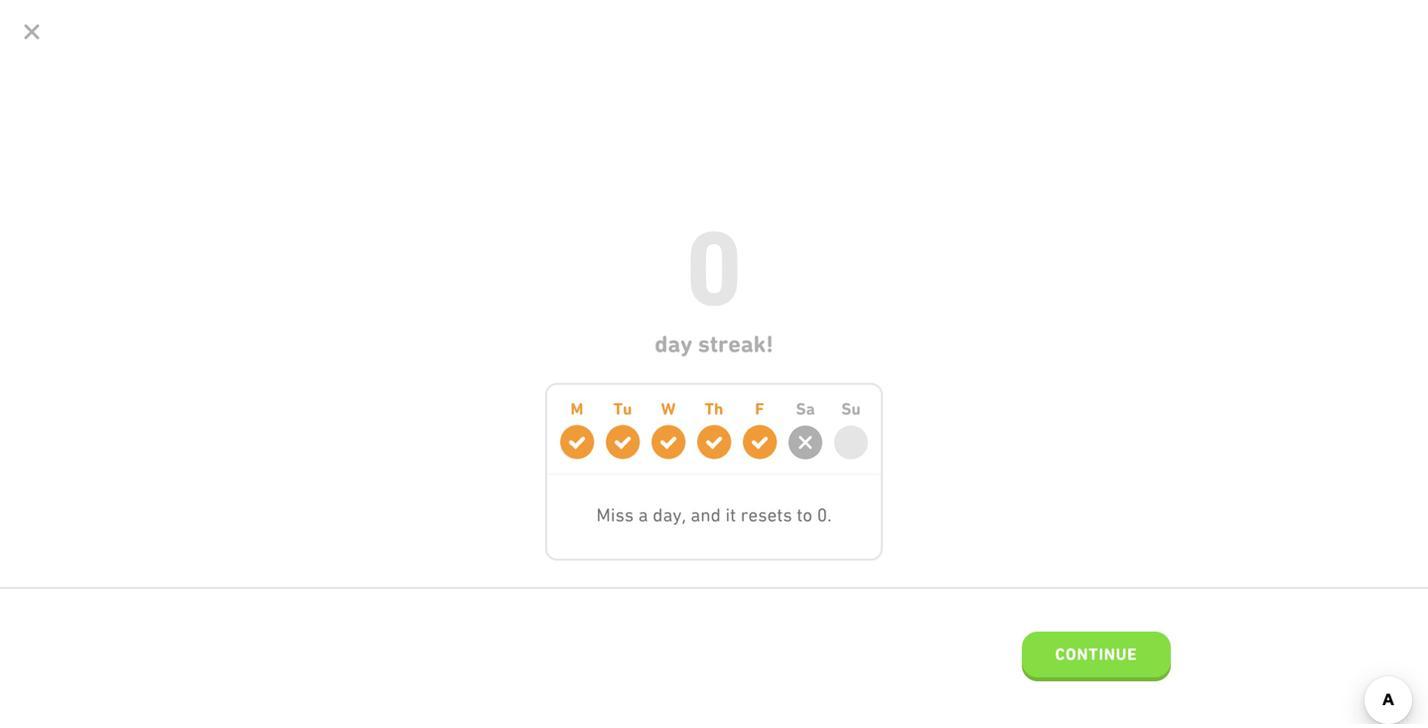 Task type: describe. For each thing, give the bounding box(es) containing it.
day
[[655, 330, 693, 358]]

day,
[[653, 504, 686, 526]]

to
[[797, 504, 813, 526]]

miss
[[597, 504, 634, 526]]

tu
[[614, 399, 632, 419]]

and
[[691, 504, 721, 526]]



Task type: locate. For each thing, give the bounding box(es) containing it.
it
[[726, 504, 736, 526]]

miss a day, and it resets to 0.
[[597, 504, 832, 526]]

continue button
[[1022, 632, 1171, 682], [1022, 632, 1171, 682]]

m
[[571, 399, 584, 419]]

f
[[755, 399, 765, 419]]

1 continue from the top
[[1055, 645, 1139, 664]]

a
[[639, 504, 648, 526]]

2 continue from the top
[[1056, 645, 1138, 664]]

th
[[705, 399, 724, 419]]

sa
[[796, 399, 815, 419]]

su
[[842, 399, 861, 419]]

resets
[[741, 504, 793, 526]]

streak!
[[698, 330, 774, 358]]

day streak!
[[655, 330, 774, 358]]

w
[[661, 399, 676, 419]]

0.
[[817, 504, 832, 526]]

continue
[[1055, 645, 1139, 664], [1056, 645, 1138, 664]]



Task type: vqa. For each thing, say whether or not it's contained in the screenshot.
the this
no



